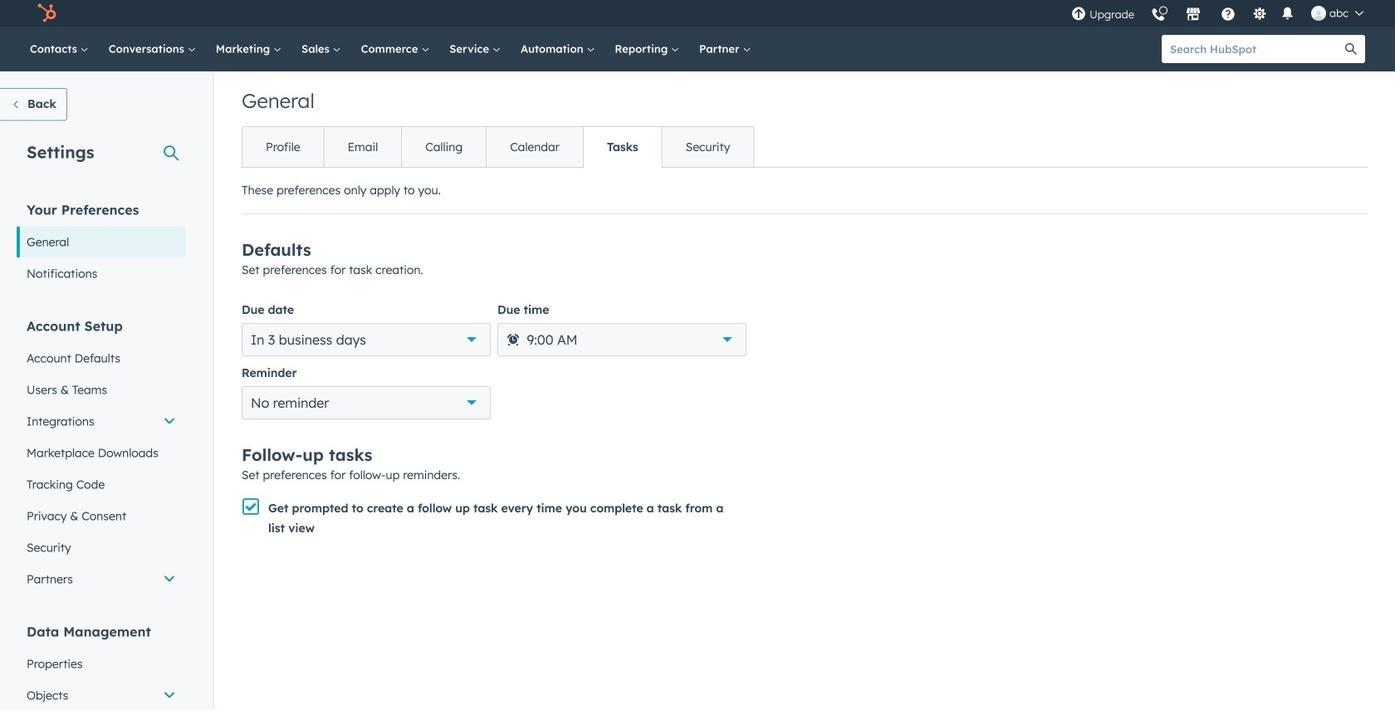 Task type: locate. For each thing, give the bounding box(es) containing it.
data management element
[[17, 622, 186, 710]]

menu
[[1063, 0, 1375, 27]]

your preferences element
[[17, 201, 186, 289]]

account setup element
[[17, 317, 186, 595]]

marketplaces image
[[1186, 7, 1201, 22]]

navigation
[[242, 126, 754, 168]]



Task type: vqa. For each thing, say whether or not it's contained in the screenshot.
activities button
no



Task type: describe. For each thing, give the bounding box(es) containing it.
gary orlando image
[[1311, 6, 1326, 21]]

Search HubSpot search field
[[1162, 35, 1337, 63]]



